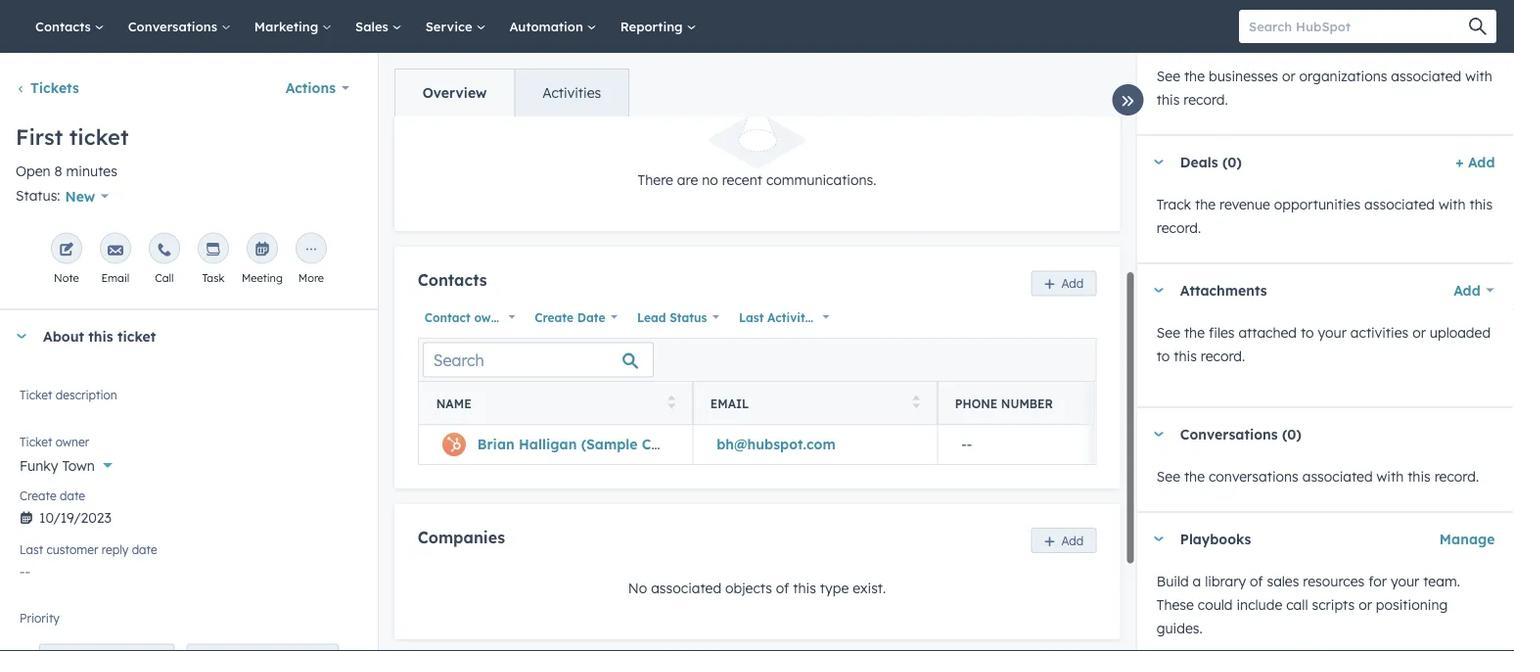 Task type: locate. For each thing, give the bounding box(es) containing it.
1 horizontal spatial press to sort. element
[[913, 395, 920, 412]]

Search HubSpot search field
[[1240, 10, 1480, 43]]

automation link
[[498, 0, 609, 53]]

(0) up see the conversations associated with this record.
[[1282, 426, 1302, 443]]

owner
[[474, 310, 511, 324], [56, 435, 89, 449]]

press to sort. element for email
[[913, 395, 920, 412]]

sales
[[1267, 573, 1299, 590]]

see the businesses or organizations associated with this record.
[[1157, 68, 1493, 108]]

1 ticket from the top
[[20, 388, 52, 402]]

record. down track
[[1157, 219, 1201, 236]]

see down caret image
[[1157, 468, 1181, 485]]

caret image
[[1153, 160, 1165, 165], [1153, 288, 1165, 293], [16, 334, 27, 339], [1153, 537, 1165, 542]]

1 horizontal spatial create
[[535, 310, 574, 324]]

2 date from the left
[[816, 310, 844, 324]]

owner up town
[[56, 435, 89, 449]]

1 press to sort. image from the left
[[668, 395, 675, 409]]

your inside build a library of sales resources for your team. these could include call scripts or positioning guides.
[[1391, 573, 1420, 590]]

the left conversations
[[1184, 468, 1205, 485]]

caret image left about
[[16, 334, 27, 339]]

1 add button from the top
[[1032, 271, 1097, 296]]

manage
[[1440, 531, 1495, 548]]

see inside see the businesses or organizations associated with this record.
[[1157, 68, 1181, 85]]

your
[[1318, 324, 1347, 341], [1391, 573, 1420, 590]]

see left the businesses
[[1157, 68, 1181, 85]]

caret image left deals
[[1153, 160, 1165, 165]]

caret image inside about this ticket 'dropdown button'
[[16, 334, 27, 339]]

press to sort. image
[[668, 395, 675, 409], [913, 395, 920, 409]]

--
[[962, 436, 973, 453]]

or down for
[[1359, 596, 1372, 614]]

the left the businesses
[[1184, 68, 1205, 85]]

associated right no at the bottom left of the page
[[651, 580, 722, 597]]

1 vertical spatial date
[[132, 542, 157, 557]]

recent
[[722, 172, 763, 189]]

1 vertical spatial or
[[1413, 324, 1426, 341]]

0 vertical spatial your
[[1318, 324, 1347, 341]]

ticket owner
[[20, 435, 89, 449]]

2 ticket from the top
[[20, 435, 52, 449]]

owner inside contact owner popup button
[[474, 310, 511, 324]]

(0) for conversations (0)
[[1282, 426, 1302, 443]]

conversations (0) button
[[1137, 408, 1495, 461]]

new
[[65, 187, 95, 205]]

1 vertical spatial ticket
[[20, 435, 52, 449]]

add button
[[1032, 271, 1097, 296], [1032, 528, 1097, 553]]

see inside see the files attached to your activities or uploaded to this record.
[[1157, 324, 1181, 341]]

or inside see the files attached to your activities or uploaded to this record.
[[1413, 324, 1426, 341]]

0 vertical spatial ticket
[[20, 388, 52, 402]]

contacts up the tickets
[[35, 18, 95, 34]]

last activity date button
[[732, 304, 844, 330]]

0 vertical spatial see
[[1157, 68, 1181, 85]]

businesses
[[1209, 68, 1278, 85]]

no
[[628, 580, 648, 597]]

0 vertical spatial with
[[1466, 68, 1493, 85]]

these
[[1157, 596, 1194, 614]]

date left lead
[[578, 310, 606, 324]]

funky
[[20, 457, 58, 474]]

1 horizontal spatial your
[[1391, 573, 1420, 590]]

with inside track the revenue opportunities associated with this record.
[[1439, 196, 1466, 213]]

1 horizontal spatial owner
[[474, 310, 511, 324]]

reply
[[102, 542, 129, 557]]

caret image up build
[[1153, 537, 1165, 542]]

last for last customer reply date
[[20, 542, 43, 557]]

resources
[[1303, 573, 1365, 590]]

no associated objects of this type exist.
[[628, 580, 886, 597]]

actions
[[286, 79, 336, 96]]

caret image inside "attachments" 'dropdown button'
[[1153, 288, 1165, 293]]

associated inside see the businesses or organizations associated with this record.
[[1391, 68, 1462, 85]]

0 vertical spatial owner
[[474, 310, 511, 324]]

1 vertical spatial add button
[[1032, 528, 1097, 553]]

create
[[535, 310, 574, 324], [20, 489, 56, 503]]

0 horizontal spatial your
[[1318, 324, 1347, 341]]

add
[[1468, 154, 1495, 171], [1062, 276, 1084, 291], [1454, 282, 1481, 299], [1062, 533, 1084, 548]]

1 horizontal spatial press to sort. image
[[913, 395, 920, 409]]

0 horizontal spatial owner
[[56, 435, 89, 449]]

0 vertical spatial email
[[101, 271, 130, 284]]

the inside track the revenue opportunities associated with this record.
[[1195, 196, 1216, 213]]

create for create date
[[535, 310, 574, 324]]

task
[[202, 271, 225, 284]]

scripts
[[1312, 596, 1355, 614]]

ticket
[[20, 388, 52, 402], [20, 435, 52, 449]]

0 horizontal spatial create
[[20, 489, 56, 503]]

of up include
[[1250, 573, 1263, 590]]

contacts up contact
[[418, 270, 487, 290]]

navigation
[[394, 69, 630, 118]]

note
[[54, 271, 79, 284]]

0 horizontal spatial or
[[1282, 68, 1296, 85]]

0 vertical spatial (0)
[[1223, 154, 1242, 171]]

1 horizontal spatial of
[[1250, 573, 1263, 590]]

press to sort. element
[[668, 395, 675, 412], [913, 395, 920, 412]]

2 add button from the top
[[1032, 528, 1097, 553]]

last for last activity date
[[739, 310, 764, 324]]

press to sort. image left phone
[[913, 395, 920, 409]]

1 vertical spatial create
[[20, 489, 56, 503]]

attachments button
[[1137, 264, 1433, 317]]

press to sort. image for email
[[913, 395, 920, 409]]

record. down files
[[1201, 348, 1245, 365]]

0 horizontal spatial contacts
[[35, 18, 95, 34]]

0 horizontal spatial of
[[776, 580, 790, 597]]

caret image
[[1153, 432, 1165, 437]]

select an option button
[[20, 607, 358, 640]]

associated down conversations (0) dropdown button
[[1303, 468, 1373, 485]]

communications.
[[767, 172, 877, 189]]

caret image for playbooks
[[1153, 537, 1165, 542]]

associated down search 'button'
[[1391, 68, 1462, 85]]

date
[[578, 310, 606, 324], [816, 310, 844, 324]]

name
[[437, 396, 472, 411]]

companies
[[418, 528, 505, 547]]

date down town
[[60, 489, 85, 503]]

press to sort. image for name
[[668, 395, 675, 409]]

1 vertical spatial conversations
[[1180, 426, 1278, 443]]

the left files
[[1184, 324, 1205, 341]]

about this ticket button
[[0, 310, 358, 363]]

status:
[[16, 187, 60, 204]]

1 date from the left
[[578, 310, 606, 324]]

to up caret image
[[1157, 348, 1170, 365]]

0 horizontal spatial email
[[101, 271, 130, 284]]

press to sort. element for name
[[668, 395, 675, 412]]

email down email icon
[[101, 271, 130, 284]]

or right the businesses
[[1282, 68, 1296, 85]]

1 horizontal spatial last
[[739, 310, 764, 324]]

2 vertical spatial with
[[1377, 468, 1404, 485]]

1 vertical spatial (0)
[[1282, 426, 1302, 443]]

see the files attached to your activities or uploaded to this record.
[[1157, 324, 1491, 365]]

0 vertical spatial date
[[60, 489, 85, 503]]

this inside see the businesses or organizations associated with this record.
[[1157, 91, 1180, 108]]

last customer reply date
[[20, 542, 157, 557]]

+ add
[[1456, 154, 1495, 171]]

halligan
[[519, 436, 577, 453]]

of inside build a library of sales resources for your team. these could include call scripts or positioning guides.
[[1250, 573, 1263, 590]]

or
[[1282, 68, 1296, 85], [1413, 324, 1426, 341], [1359, 596, 1372, 614]]

1 vertical spatial ticket
[[117, 328, 156, 345]]

(sample
[[581, 436, 638, 453]]

exist.
[[853, 580, 886, 597]]

conversations (0)
[[1180, 426, 1302, 443]]

create up search search field on the bottom of page
[[535, 310, 574, 324]]

1 see from the top
[[1157, 68, 1181, 85]]

2 press to sort. element from the left
[[913, 395, 920, 412]]

2 vertical spatial or
[[1359, 596, 1372, 614]]

your left activities
[[1318, 324, 1347, 341]]

1 vertical spatial email
[[711, 396, 749, 411]]

1 vertical spatial contacts
[[418, 270, 487, 290]]

0 vertical spatial last
[[739, 310, 764, 324]]

build a library of sales resources for your team. these could include call scripts or positioning guides.
[[1157, 573, 1460, 637]]

your up positioning
[[1391, 573, 1420, 590]]

last left the customer
[[20, 542, 43, 557]]

see left files
[[1157, 324, 1181, 341]]

0 horizontal spatial conversations
[[128, 18, 221, 34]]

0 vertical spatial or
[[1282, 68, 1296, 85]]

last left activity
[[739, 310, 764, 324]]

associated right 'opportunities'
[[1365, 196, 1435, 213]]

conversations for conversations
[[128, 18, 221, 34]]

phone
[[956, 396, 998, 411]]

no
[[702, 172, 719, 189]]

1 horizontal spatial or
[[1359, 596, 1372, 614]]

1 vertical spatial with
[[1439, 196, 1466, 213]]

1 horizontal spatial conversations
[[1180, 426, 1278, 443]]

1 - from the left
[[962, 436, 967, 453]]

1 vertical spatial to
[[1157, 348, 1170, 365]]

date right activity
[[816, 310, 844, 324]]

ticket up funky
[[20, 435, 52, 449]]

0 vertical spatial create
[[535, 310, 574, 324]]

1 vertical spatial your
[[1391, 573, 1420, 590]]

0 horizontal spatial last
[[20, 542, 43, 557]]

2 see from the top
[[1157, 324, 1181, 341]]

to right attached
[[1301, 324, 1314, 341]]

the inside see the files attached to your activities or uploaded to this record.
[[1184, 324, 1205, 341]]

or inside see the businesses or organizations associated with this record.
[[1282, 68, 1296, 85]]

bh@hubspot.com
[[717, 436, 836, 453]]

0 vertical spatial ticket
[[69, 123, 129, 150]]

ticket up minutes
[[69, 123, 129, 150]]

1 horizontal spatial (0)
[[1282, 426, 1302, 443]]

owner right contact
[[474, 310, 511, 324]]

(0) right deals
[[1223, 154, 1242, 171]]

caret image for about this ticket
[[16, 334, 27, 339]]

or right activities
[[1413, 324, 1426, 341]]

tickets
[[30, 79, 79, 96]]

the right track
[[1195, 196, 1216, 213]]

call
[[1286, 596, 1308, 614]]

0 vertical spatial add button
[[1032, 271, 1097, 296]]

0 horizontal spatial to
[[1157, 348, 1170, 365]]

create date
[[20, 489, 85, 503]]

guides.
[[1157, 620, 1203, 637]]

caret image inside playbooks dropdown button
[[1153, 537, 1165, 542]]

press to sort. element left phone
[[913, 395, 920, 412]]

0 horizontal spatial date
[[578, 310, 606, 324]]

menu
[[1103, 0, 1491, 7]]

last inside popup button
[[739, 310, 764, 324]]

1 vertical spatial owner
[[56, 435, 89, 449]]

8
[[54, 163, 62, 180]]

email up bh@hubspot.com link
[[711, 396, 749, 411]]

contacts link
[[24, 0, 116, 53]]

1 horizontal spatial contacts
[[418, 270, 487, 290]]

2 horizontal spatial or
[[1413, 324, 1426, 341]]

ticket left description
[[20, 388, 52, 402]]

create inside popup button
[[535, 310, 574, 324]]

associated
[[1391, 68, 1462, 85], [1365, 196, 1435, 213], [1303, 468, 1373, 485], [651, 580, 722, 597]]

press to sort. element up contact)
[[668, 395, 675, 412]]

last
[[739, 310, 764, 324], [20, 542, 43, 557]]

0 horizontal spatial (0)
[[1223, 154, 1242, 171]]

1 press to sort. element from the left
[[668, 395, 675, 412]]

opportunities
[[1274, 196, 1361, 213]]

press to sort. image up contact)
[[668, 395, 675, 409]]

to
[[1301, 324, 1314, 341], [1157, 348, 1170, 365]]

your inside see the files attached to your activities or uploaded to this record.
[[1318, 324, 1347, 341]]

with down conversations (0) dropdown button
[[1377, 468, 1404, 485]]

caret image inside deals (0) dropdown button
[[1153, 160, 1165, 165]]

open
[[16, 163, 51, 180]]

service link
[[414, 0, 498, 53]]

see
[[1157, 68, 1181, 85], [1157, 324, 1181, 341], [1157, 468, 1181, 485]]

first
[[16, 123, 63, 150]]

conversations for conversations (0)
[[1180, 426, 1278, 443]]

the inside see the businesses or organizations associated with this record.
[[1184, 68, 1205, 85]]

0 vertical spatial conversations
[[128, 18, 221, 34]]

of
[[1250, 573, 1263, 590], [776, 580, 790, 597]]

with down search 'button'
[[1466, 68, 1493, 85]]

(0)
[[1223, 154, 1242, 171], [1282, 426, 1302, 443]]

0 horizontal spatial press to sort. image
[[668, 395, 675, 409]]

2 vertical spatial see
[[1157, 468, 1181, 485]]

lead status button
[[631, 304, 725, 330]]

0 horizontal spatial press to sort. element
[[668, 395, 675, 412]]

2 press to sort. image from the left
[[913, 395, 920, 409]]

1 vertical spatial see
[[1157, 324, 1181, 341]]

last activity date
[[739, 310, 844, 324]]

record. inside see the businesses or organizations associated with this record.
[[1184, 91, 1228, 108]]

1 vertical spatial last
[[20, 542, 43, 557]]

1 horizontal spatial to
[[1301, 324, 1314, 341]]

create for create date
[[20, 489, 56, 503]]

ticket for ticket description
[[20, 388, 52, 402]]

contact owner button
[[418, 304, 520, 330]]

status
[[670, 310, 708, 324]]

ticket down call
[[117, 328, 156, 345]]

caret image left attachments
[[1153, 288, 1165, 293]]

1 horizontal spatial date
[[816, 310, 844, 324]]

0 vertical spatial contacts
[[35, 18, 95, 34]]

with down +
[[1439, 196, 1466, 213]]

create down funky
[[20, 489, 56, 503]]

this inside about this ticket 'dropdown button'
[[88, 328, 113, 345]]

new button
[[60, 183, 122, 209]]

this
[[1157, 91, 1180, 108], [1470, 196, 1493, 213], [88, 328, 113, 345], [1174, 348, 1197, 365], [1408, 468, 1431, 485], [793, 580, 817, 597]]

of right objects
[[776, 580, 790, 597]]

record. down the businesses
[[1184, 91, 1228, 108]]

bh@hubspot.com link
[[717, 436, 836, 453]]

conversations inside dropdown button
[[1180, 426, 1278, 443]]

contacts
[[35, 18, 95, 34], [418, 270, 487, 290]]

date right reply
[[132, 542, 157, 557]]

3 see from the top
[[1157, 468, 1181, 485]]

add button
[[1441, 271, 1495, 310]]

search image
[[1470, 18, 1488, 35]]

sales
[[356, 18, 392, 34]]



Task type: describe. For each thing, give the bounding box(es) containing it.
tickets link
[[16, 79, 79, 96]]

reporting link
[[609, 0, 708, 53]]

for
[[1369, 573, 1387, 590]]

of for this
[[776, 580, 790, 597]]

or inside build a library of sales resources for your team. these could include call scripts or positioning guides.
[[1359, 596, 1372, 614]]

Last customer reply date text field
[[20, 554, 358, 585]]

1 horizontal spatial email
[[711, 396, 749, 411]]

this inside track the revenue opportunities associated with this record.
[[1470, 196, 1493, 213]]

playbooks button
[[1137, 513, 1432, 566]]

see for see the files attached to your activities or uploaded to this record.
[[1157, 324, 1181, 341]]

description
[[56, 388, 117, 402]]

actions button
[[273, 69, 362, 108]]

Ticket description text field
[[20, 384, 358, 423]]

activities
[[1351, 324, 1409, 341]]

playbooks
[[1180, 531, 1251, 548]]

sales link
[[344, 0, 414, 53]]

build
[[1157, 573, 1189, 590]]

record. inside track the revenue opportunities associated with this record.
[[1157, 219, 1201, 236]]

meeting image
[[254, 242, 270, 258]]

(0) for deals (0)
[[1223, 154, 1242, 171]]

+
[[1456, 154, 1464, 171]]

there are no recent communications.
[[638, 172, 877, 189]]

customer
[[47, 542, 98, 557]]

the for businesses
[[1184, 68, 1205, 85]]

funky town
[[20, 457, 95, 474]]

add inside + add button
[[1468, 154, 1495, 171]]

add button for companies
[[1032, 528, 1097, 553]]

about this ticket
[[43, 328, 156, 345]]

call
[[155, 271, 174, 284]]

automation
[[510, 18, 587, 34]]

+ add button
[[1456, 151, 1495, 174]]

email image
[[108, 242, 123, 258]]

add button for contacts
[[1032, 271, 1097, 296]]

search button
[[1460, 10, 1497, 43]]

see the conversations associated with this record.
[[1157, 468, 1479, 485]]

ticket inside about this ticket 'dropdown button'
[[117, 328, 156, 345]]

activity
[[768, 310, 813, 324]]

caret image for deals (0)
[[1153, 160, 1165, 165]]

0 vertical spatial to
[[1301, 324, 1314, 341]]

brian halligan (sample contact)
[[478, 436, 701, 453]]

create date button
[[528, 304, 623, 330]]

contact owner
[[425, 310, 511, 324]]

service
[[426, 18, 476, 34]]

an
[[62, 618, 79, 635]]

brian
[[478, 436, 515, 453]]

lead status
[[637, 310, 708, 324]]

more
[[298, 271, 324, 284]]

attached
[[1239, 324, 1297, 341]]

phone number
[[956, 396, 1054, 411]]

record. inside see the files attached to your activities or uploaded to this record.
[[1201, 348, 1245, 365]]

deals (0) button
[[1137, 136, 1448, 189]]

the for conversations
[[1184, 468, 1205, 485]]

select
[[20, 618, 59, 635]]

associated inside track the revenue opportunities associated with this record.
[[1365, 196, 1435, 213]]

more image
[[303, 242, 319, 258]]

first ticket
[[16, 123, 129, 150]]

uploaded
[[1430, 324, 1491, 341]]

deals
[[1180, 154, 1218, 171]]

1 horizontal spatial date
[[132, 542, 157, 557]]

positioning
[[1376, 596, 1448, 614]]

ticket description
[[20, 388, 117, 402]]

the for revenue
[[1195, 196, 1216, 213]]

files
[[1209, 324, 1235, 341]]

the for files
[[1184, 324, 1205, 341]]

see for see the conversations associated with this record.
[[1157, 468, 1181, 485]]

reporting
[[621, 18, 687, 34]]

open 8 minutes
[[16, 163, 117, 180]]

option
[[83, 618, 124, 635]]

this inside see the files attached to your activities or uploaded to this record.
[[1174, 348, 1197, 365]]

funky town button
[[20, 446, 358, 478]]

marketing
[[254, 18, 322, 34]]

deals (0)
[[1180, 154, 1242, 171]]

Search search field
[[423, 342, 654, 377]]

overview
[[423, 84, 487, 101]]

task image
[[206, 242, 221, 258]]

lead
[[637, 310, 666, 324]]

attachments
[[1180, 282, 1267, 299]]

about
[[43, 328, 84, 345]]

note image
[[59, 242, 74, 258]]

ticket for ticket owner
[[20, 435, 52, 449]]

see for see the businesses or organizations associated with this record.
[[1157, 68, 1181, 85]]

call image
[[157, 242, 172, 258]]

navigation containing overview
[[394, 69, 630, 118]]

meeting
[[242, 271, 283, 284]]

objects
[[726, 580, 773, 597]]

caret image for attachments
[[1153, 288, 1165, 293]]

are
[[677, 172, 699, 189]]

contacts inside contacts link
[[35, 18, 95, 34]]

marketing link
[[243, 0, 344, 53]]

there
[[638, 172, 674, 189]]

of for sales
[[1250, 573, 1263, 590]]

contact
[[425, 310, 471, 324]]

Create date text field
[[20, 500, 358, 531]]

priority
[[20, 611, 60, 626]]

owner for ticket owner
[[56, 435, 89, 449]]

a
[[1193, 573, 1201, 590]]

conversations link
[[116, 0, 243, 53]]

owner for contact owner
[[474, 310, 511, 324]]

0 horizontal spatial date
[[60, 489, 85, 503]]

team.
[[1424, 573, 1460, 590]]

2 - from the left
[[967, 436, 973, 453]]

library
[[1205, 573, 1246, 590]]

record. up manage
[[1435, 468, 1479, 485]]

with inside see the businesses or organizations associated with this record.
[[1466, 68, 1493, 85]]

minutes
[[66, 163, 117, 180]]

add inside add popup button
[[1454, 282, 1481, 299]]

select an option
[[20, 618, 124, 635]]

track the revenue opportunities associated with this record.
[[1157, 196, 1493, 236]]

town
[[62, 457, 95, 474]]

could
[[1198, 596, 1233, 614]]

include
[[1237, 596, 1283, 614]]

manage link
[[1440, 528, 1495, 551]]



Task type: vqa. For each thing, say whether or not it's contained in the screenshot.
Contacts most recently created by source element
no



